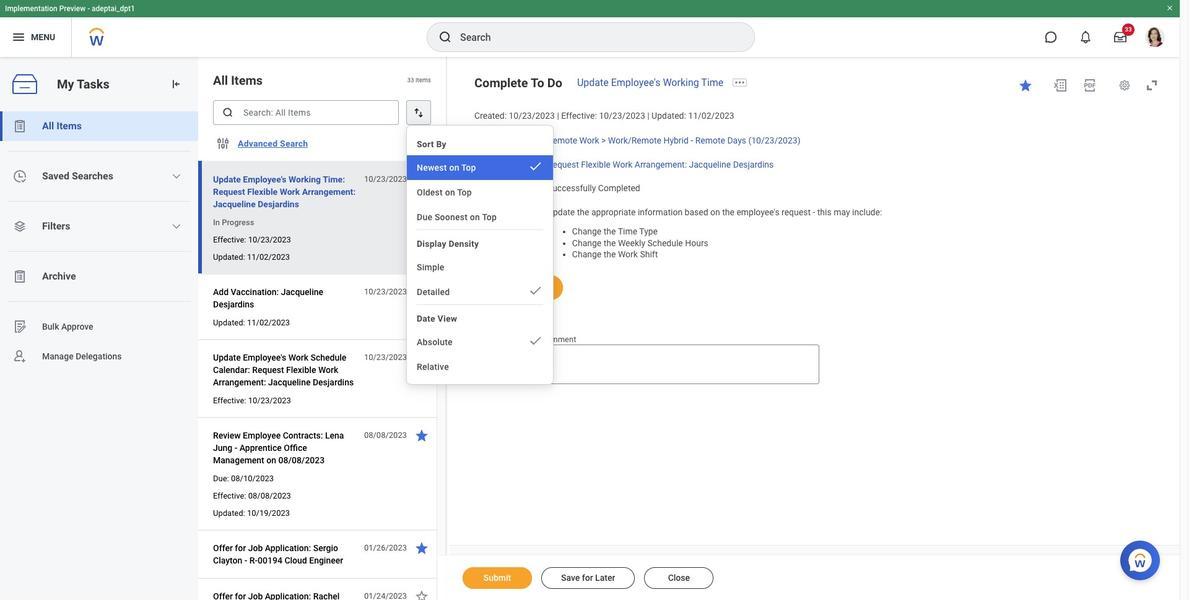 Task type: locate. For each thing, give the bounding box(es) containing it.
request inside update employee's working time: request flexible work arrangement: jacqueline desjardins
[[213, 187, 245, 197]]

adeptai_dpt1
[[92, 4, 135, 13]]

star image for effective: 10/23/2023
[[414, 351, 429, 365]]

1 vertical spatial change
[[572, 238, 602, 248]]

check image inside absolute button
[[528, 334, 543, 349]]

(10/23/2023)
[[748, 135, 801, 145]]

desjardins
[[733, 159, 774, 169], [258, 199, 299, 209], [213, 300, 254, 310], [313, 378, 354, 388]]

effective: down calendar:
[[213, 396, 246, 406]]

overall down newest on top button
[[474, 183, 501, 193]]

update
[[577, 77, 609, 89], [213, 175, 241, 185], [547, 207, 575, 217], [213, 353, 241, 363]]

0 vertical spatial chevron down image
[[172, 172, 182, 181]]

0 vertical spatial star image
[[414, 172, 429, 187]]

effective: 10/23/2023 up employee
[[213, 396, 291, 406]]

0 horizontal spatial items
[[57, 120, 82, 132]]

star image
[[1018, 78, 1033, 93], [414, 351, 429, 365], [414, 429, 429, 443], [414, 541, 429, 556]]

save for later
[[561, 574, 615, 583]]

time
[[701, 77, 724, 89], [618, 227, 637, 236]]

0 vertical spatial 33
[[1125, 26, 1132, 33]]

chevron down image inside filters dropdown button
[[172, 222, 182, 232]]

save
[[561, 574, 580, 583]]

updated: 11/02/2023
[[213, 253, 290, 262], [213, 318, 290, 328]]

view printable version (pdf) image
[[1083, 78, 1098, 93]]

for right save
[[582, 574, 593, 583]]

desjardins inside add vaccination: jacqueline desjardins
[[213, 300, 254, 310]]

request right calendar:
[[252, 365, 284, 375]]

fullscreen image
[[1145, 78, 1159, 93]]

work inside update employee's working time: request flexible work arrangement: jacqueline desjardins
[[280, 187, 300, 197]]

for
[[235, 544, 246, 554], [582, 574, 593, 583]]

based
[[685, 207, 708, 217]]

10/19/2023
[[247, 509, 290, 518]]

0 vertical spatial working
[[663, 77, 699, 89]]

update for update employee's working time
[[577, 77, 609, 89]]

1 vertical spatial schedule
[[311, 353, 346, 363]]

for up ‎-
[[235, 544, 246, 554]]

1 vertical spatial chevron down image
[[172, 222, 182, 232]]

process
[[504, 159, 535, 169]]

1 vertical spatial 08/08/2023
[[278, 456, 325, 466]]

items inside item list element
[[231, 73, 263, 88]]

simple button
[[407, 255, 553, 280]]

hours
[[685, 238, 708, 248]]

1 vertical spatial items
[[57, 120, 82, 132]]

1 star image from the top
[[414, 172, 429, 187]]

jacqueline right vaccination:
[[281, 287, 323, 297]]

3 check image from the top
[[528, 334, 543, 349]]

08/08/2023
[[364, 431, 407, 440], [278, 456, 325, 466], [248, 492, 291, 501]]

remote work > work/remote hybrid - remote days (10/23/2023) link
[[547, 133, 801, 145]]

0 horizontal spatial schedule
[[311, 353, 346, 363]]

update inside update employee's work schedule calendar: request flexible work arrangement: jacqueline desjardins
[[213, 353, 241, 363]]

1 remote from the left
[[547, 135, 577, 145]]

08/08/2023 inside review employee contracts: lena jung - apprentice office management on 08/08/2023
[[278, 456, 325, 466]]

employee's up created: 10/23/2023 | effective: 10/23/2023 | updated: 11/02/2023
[[611, 77, 661, 89]]

01/26/2023
[[364, 544, 407, 553]]

menu
[[407, 131, 553, 380]]

items
[[416, 77, 431, 84]]

1 vertical spatial employee's
[[243, 175, 286, 185]]

schedule
[[648, 238, 683, 248], [311, 353, 346, 363]]

0 vertical spatial top
[[461, 163, 476, 173]]

on right "soonest"
[[470, 212, 480, 222]]

0 vertical spatial for
[[235, 544, 246, 554]]

check image
[[528, 159, 543, 174], [528, 284, 543, 299], [528, 334, 543, 349]]

0 horizontal spatial flexible
[[247, 187, 278, 197]]

employee's down advanced
[[243, 175, 286, 185]]

08/08/2023 down office
[[278, 456, 325, 466]]

remote left "days" in the top of the page
[[695, 135, 725, 145]]

change
[[572, 227, 602, 236], [572, 238, 602, 248], [572, 250, 602, 260]]

updated: 11/02/2023 up vaccination:
[[213, 253, 290, 262]]

check image right enter
[[528, 334, 543, 349]]

1 horizontal spatial search image
[[438, 30, 453, 45]]

update for update the appropriate information based on the employee's request - this may include:
[[547, 207, 575, 217]]

update up calendar:
[[213, 353, 241, 363]]

1 change from the top
[[572, 227, 602, 236]]

0 horizontal spatial working
[[289, 175, 321, 185]]

0 vertical spatial schedule
[[648, 238, 683, 248]]

update down successfully
[[547, 207, 575, 217]]

00194
[[258, 556, 282, 566]]

0 vertical spatial change
[[572, 227, 602, 236]]

Search Workday  search field
[[460, 24, 729, 51]]

simple
[[417, 263, 444, 273]]

close environment banner image
[[1166, 4, 1174, 12]]

10/23/2023 right time:
[[364, 175, 407, 184]]

1 chevron down image from the top
[[172, 172, 182, 181]]

0 vertical spatial updated: 11/02/2023
[[213, 253, 290, 262]]

top for oldest on top
[[457, 188, 472, 198]]

due
[[417, 212, 432, 222]]

0 horizontal spatial for
[[235, 544, 246, 554]]

due: 08/10/2023
[[213, 474, 274, 484]]

all right transformation import "image"
[[213, 73, 228, 88]]

on down apprentice
[[266, 456, 276, 466]]

jacqueline down "days" in the top of the page
[[689, 159, 731, 169]]

1 vertical spatial top
[[457, 188, 472, 198]]

jacqueline inside add vaccination: jacqueline desjardins
[[281, 287, 323, 297]]

33 inside item list element
[[407, 77, 414, 84]]

for inside 'button'
[[582, 574, 593, 583]]

Search: All Items text field
[[213, 100, 399, 125]]

11/02/2023 up vaccination:
[[247, 253, 290, 262]]

due:
[[213, 474, 229, 484]]

2 horizontal spatial request
[[547, 159, 579, 169]]

0 vertical spatial time
[[701, 77, 724, 89]]

0 vertical spatial flexible
[[581, 159, 611, 169]]

2 horizontal spatial arrangement:
[[635, 159, 687, 169]]

check image right edit
[[528, 284, 543, 299]]

schedule inside change the time type change the weekly schedule hours change the work shift
[[648, 238, 683, 248]]

1 horizontal spatial all
[[213, 73, 228, 88]]

overall for overall status
[[474, 183, 501, 193]]

list
[[0, 111, 198, 372]]

0 vertical spatial arrangement:
[[635, 159, 687, 169]]

1 vertical spatial star image
[[414, 285, 429, 300]]

jacqueline
[[689, 159, 731, 169], [213, 199, 256, 209], [281, 287, 323, 297], [268, 378, 311, 388]]

request up in progress
[[213, 187, 245, 197]]

check image for absolute
[[528, 334, 543, 349]]

the down appropriate
[[604, 227, 616, 236]]

1 vertical spatial 33
[[407, 77, 414, 84]]

chevron down image for filters
[[172, 222, 182, 232]]

successfully
[[547, 183, 596, 193]]

overall
[[474, 159, 501, 169], [474, 183, 501, 193]]

chevron down image
[[172, 172, 182, 181], [172, 222, 182, 232]]

employee's
[[611, 77, 661, 89], [243, 175, 286, 185], [243, 353, 286, 363]]

1 vertical spatial arrangement:
[[302, 187, 356, 197]]

0 horizontal spatial 33
[[407, 77, 414, 84]]

jacqueline up the contracts:
[[268, 378, 311, 388]]

arrangement: inside request flexible work arrangement: jacqueline desjardins link
[[635, 159, 687, 169]]

top up due soonest on top
[[457, 188, 472, 198]]

oldest on top button
[[407, 180, 553, 205]]

display
[[417, 239, 446, 249]]

bulk approve link
[[0, 312, 198, 342]]

overall process
[[474, 159, 535, 169]]

1 horizontal spatial schedule
[[648, 238, 683, 248]]

1 horizontal spatial arrangement:
[[302, 187, 356, 197]]

working left time:
[[289, 175, 321, 185]]

offer for job application: sergio clayton ‎- r-00194 cloud engineer
[[213, 544, 343, 566]]

item list element
[[198, 57, 447, 601]]

- right preview
[[87, 4, 90, 13]]

edit position
[[494, 282, 543, 292]]

check image inside newest on top button
[[528, 159, 543, 174]]

desjardins inside update employee's work schedule calendar: request flexible work arrangement: jacqueline desjardins
[[313, 378, 354, 388]]

0 horizontal spatial request
[[213, 187, 245, 197]]

0 vertical spatial items
[[231, 73, 263, 88]]

overall for overall process
[[474, 159, 501, 169]]

1 check image from the top
[[528, 159, 543, 174]]

advanced
[[238, 139, 278, 149]]

density
[[449, 239, 479, 249]]

view
[[438, 314, 457, 324]]

menu containing sort by
[[407, 131, 553, 380]]

updated: 11/02/2023 down add vaccination: jacqueline desjardins
[[213, 318, 290, 328]]

1 vertical spatial all items
[[42, 120, 82, 132]]

arrangement: down time:
[[302, 187, 356, 197]]

application:
[[265, 544, 311, 554]]

effective: down do
[[561, 111, 597, 121]]

2 effective: 10/23/2023 from the top
[[213, 396, 291, 406]]

on right based at top right
[[710, 207, 720, 217]]

2 vertical spatial 11/02/2023
[[247, 318, 290, 328]]

lena
[[325, 431, 344, 441]]

0 vertical spatial overall
[[474, 159, 501, 169]]

0 horizontal spatial all
[[42, 120, 54, 132]]

remote left >
[[547, 135, 577, 145]]

days
[[727, 135, 746, 145]]

1 horizontal spatial for
[[582, 574, 593, 583]]

1 vertical spatial flexible
[[247, 187, 278, 197]]

1 vertical spatial search image
[[222, 107, 234, 119]]

working for time
[[663, 77, 699, 89]]

request up successfully
[[547, 159, 579, 169]]

add vaccination: jacqueline desjardins button
[[213, 285, 357, 312]]

employee's inside update employee's work schedule calendar: request flexible work arrangement: jacqueline desjardins
[[243, 353, 286, 363]]

0 vertical spatial all items
[[213, 73, 263, 88]]

2 vertical spatial star image
[[414, 590, 429, 601]]

menu banner
[[0, 0, 1180, 57]]

request inside update employee's work schedule calendar: request flexible work arrangement: jacqueline desjardins
[[252, 365, 284, 375]]

1 vertical spatial for
[[582, 574, 593, 583]]

1 vertical spatial request
[[213, 187, 245, 197]]

later
[[595, 574, 615, 583]]

- up management
[[235, 443, 237, 453]]

2 vertical spatial top
[[482, 212, 497, 222]]

overall status
[[474, 183, 528, 193]]

top inside newest on top button
[[461, 163, 476, 173]]

chevron down image inside saved searches dropdown button
[[172, 172, 182, 181]]

relative
[[417, 362, 449, 372]]

working inside update employee's working time: request flexible work arrangement: jacqueline desjardins
[[289, 175, 321, 185]]

perspective image
[[12, 219, 27, 234]]

10/23/2023
[[509, 111, 555, 121], [599, 111, 645, 121], [364, 175, 407, 184], [248, 235, 291, 245], [364, 287, 407, 297], [364, 353, 407, 362], [248, 396, 291, 406]]

top down oldest on top button
[[482, 212, 497, 222]]

08/08/2023 up 10/19/2023
[[248, 492, 291, 501]]

advanced search button
[[233, 131, 313, 156]]

check image up status
[[528, 159, 543, 174]]

2 vertical spatial arrangement:
[[213, 378, 266, 388]]

0 horizontal spatial all items
[[42, 120, 82, 132]]

| up work/remote in the top right of the page
[[647, 111, 650, 121]]

all inside button
[[42, 120, 54, 132]]

date view
[[417, 314, 457, 324]]

1 horizontal spatial 33
[[1125, 26, 1132, 33]]

on right the "oldest"
[[445, 188, 455, 198]]

work inside change the time type change the weekly schedule hours change the work shift
[[618, 250, 638, 260]]

employee's up calendar:
[[243, 353, 286, 363]]

employee's for update employee's work schedule calendar: request flexible work arrangement: jacqueline desjardins
[[243, 353, 286, 363]]

top inside oldest on top button
[[457, 188, 472, 198]]

overall up overall status
[[474, 159, 501, 169]]

11/02/2023 up "days" in the top of the page
[[688, 111, 734, 121]]

updated: down "effective: 08/08/2023"
[[213, 509, 245, 518]]

jacqueline up in progress
[[213, 199, 256, 209]]

clayton
[[213, 556, 242, 566]]

3 star image from the top
[[414, 590, 429, 601]]

search
[[280, 139, 308, 149]]

profile logan mcneil image
[[1145, 27, 1165, 50]]

the
[[577, 207, 589, 217], [722, 207, 735, 217], [604, 227, 616, 236], [604, 238, 616, 248], [604, 250, 616, 260]]

complete to do
[[474, 76, 562, 90]]

approve
[[61, 322, 93, 332]]

1 vertical spatial check image
[[528, 284, 543, 299]]

1 horizontal spatial |
[[647, 111, 650, 121]]

1 horizontal spatial request
[[252, 365, 284, 375]]

update employee's working time link
[[577, 77, 724, 89]]

0 vertical spatial all
[[213, 73, 228, 88]]

top up oldest on top button
[[461, 163, 476, 173]]

working for time:
[[289, 175, 321, 185]]

2 overall from the top
[[474, 183, 501, 193]]

08/08/2023 right lena
[[364, 431, 407, 440]]

1 vertical spatial overall
[[474, 183, 501, 193]]

all right clipboard image
[[42, 120, 54, 132]]

0 horizontal spatial time
[[618, 227, 637, 236]]

arrangement: down remote work > work/remote hybrid - remote days (10/23/2023)
[[635, 159, 687, 169]]

1 horizontal spatial all items
[[213, 73, 263, 88]]

check image inside 'detailed' 'button'
[[528, 284, 543, 299]]

1 horizontal spatial items
[[231, 73, 263, 88]]

0 horizontal spatial arrangement:
[[213, 378, 266, 388]]

employee's for update employee's working time
[[611, 77, 661, 89]]

0 vertical spatial effective: 10/23/2023
[[213, 235, 291, 245]]

arrangement: inside update employee's working time: request flexible work arrangement: jacqueline desjardins
[[302, 187, 356, 197]]

0 vertical spatial employee's
[[611, 77, 661, 89]]

updated:
[[652, 111, 686, 121], [213, 253, 245, 262], [213, 318, 245, 328], [213, 509, 245, 518]]

the left shift
[[604, 250, 616, 260]]

2 star image from the top
[[414, 285, 429, 300]]

| down do
[[557, 111, 559, 121]]

in
[[213, 218, 220, 227]]

- left this
[[813, 207, 815, 217]]

1 horizontal spatial flexible
[[286, 365, 316, 375]]

due soonest on top
[[417, 212, 497, 222]]

update down configure icon
[[213, 175, 241, 185]]

employee's inside update employee's working time: request flexible work arrangement: jacqueline desjardins
[[243, 175, 286, 185]]

update up created: 10/23/2023 | effective: 10/23/2023 | updated: 11/02/2023
[[577, 77, 609, 89]]

1 overall from the top
[[474, 159, 501, 169]]

for inside the offer for job application: sergio clayton ‎- r-00194 cloud engineer
[[235, 544, 246, 554]]

2 check image from the top
[[528, 284, 543, 299]]

33 left profile logan mcneil image
[[1125, 26, 1132, 33]]

include:
[[852, 207, 882, 217]]

contracts:
[[283, 431, 323, 441]]

1 horizontal spatial remote
[[695, 135, 725, 145]]

updated: 10/19/2023
[[213, 509, 290, 518]]

33 button
[[1107, 24, 1135, 51]]

2 vertical spatial request
[[252, 365, 284, 375]]

2 vertical spatial flexible
[[286, 365, 316, 375]]

all items inside item list element
[[213, 73, 263, 88]]

33 left the items
[[407, 77, 414, 84]]

effective:
[[561, 111, 597, 121], [213, 235, 246, 245], [213, 396, 246, 406], [213, 492, 246, 501]]

star image
[[414, 172, 429, 187], [414, 285, 429, 300], [414, 590, 429, 601]]

33 inside button
[[1125, 26, 1132, 33]]

2 horizontal spatial flexible
[[581, 159, 611, 169]]

0 horizontal spatial remote
[[547, 135, 577, 145]]

0 horizontal spatial |
[[557, 111, 559, 121]]

1 vertical spatial updated: 11/02/2023
[[213, 318, 290, 328]]

1 vertical spatial effective: 10/23/2023
[[213, 396, 291, 406]]

2 updated: 11/02/2023 from the top
[[213, 318, 290, 328]]

1 vertical spatial time
[[618, 227, 637, 236]]

to
[[531, 76, 544, 90]]

appropriate
[[591, 207, 636, 217]]

arrangement: inside update employee's work schedule calendar: request flexible work arrangement: jacqueline desjardins
[[213, 378, 266, 388]]

soonest
[[435, 212, 468, 222]]

11/02/2023 down add vaccination: jacqueline desjardins
[[247, 318, 290, 328]]

1 vertical spatial working
[[289, 175, 321, 185]]

0 vertical spatial request
[[547, 159, 579, 169]]

3 change from the top
[[572, 250, 602, 260]]

transformation import image
[[170, 78, 182, 90]]

items inside button
[[57, 120, 82, 132]]

2 vertical spatial employee's
[[243, 353, 286, 363]]

overall status element
[[547, 176, 640, 194]]

successfully completed
[[547, 183, 640, 193]]

for for save
[[582, 574, 593, 583]]

arrangement: down calendar:
[[213, 378, 266, 388]]

update employee's work schedule calendar: request flexible work arrangement: jacqueline desjardins button
[[213, 351, 357, 390]]

1 vertical spatial all
[[42, 120, 54, 132]]

information
[[638, 207, 683, 217]]

1 horizontal spatial time
[[701, 77, 724, 89]]

shift
[[640, 250, 658, 260]]

all
[[213, 73, 228, 88], [42, 120, 54, 132]]

all items
[[213, 73, 263, 88], [42, 120, 82, 132]]

1 horizontal spatial working
[[663, 77, 699, 89]]

0 horizontal spatial search image
[[222, 107, 234, 119]]

star image for due: 08/10/2023
[[414, 429, 429, 443]]

update inside update employee's working time: request flexible work arrangement: jacqueline desjardins
[[213, 175, 241, 185]]

- right the hybrid
[[691, 135, 693, 145]]

on right newest
[[449, 163, 459, 173]]

-
[[87, 4, 90, 13], [691, 135, 693, 145], [813, 207, 815, 217], [235, 443, 237, 453]]

0 vertical spatial check image
[[528, 159, 543, 174]]

2 vertical spatial 08/08/2023
[[248, 492, 291, 501]]

2 vertical spatial check image
[[528, 334, 543, 349]]

10/23/2023 down "progress"
[[248, 235, 291, 245]]

2 vertical spatial change
[[572, 250, 602, 260]]

effective: 10/23/2023 down "progress"
[[213, 235, 291, 245]]

for for offer
[[235, 544, 246, 554]]

notifications large image
[[1080, 31, 1092, 43]]

search image
[[438, 30, 453, 45], [222, 107, 234, 119]]

working up remote work > work/remote hybrid - remote days (10/23/2023) link
[[663, 77, 699, 89]]

flexible inside update employee's working time: request flexible work arrangement: jacqueline desjardins
[[247, 187, 278, 197]]

2 chevron down image from the top
[[172, 222, 182, 232]]



Task type: vqa. For each thing, say whether or not it's contained in the screenshot.
Tab List
no



Task type: describe. For each thing, give the bounding box(es) containing it.
clock check image
[[12, 169, 27, 184]]

save for later button
[[541, 568, 635, 590]]

status
[[504, 183, 528, 193]]

list containing all items
[[0, 111, 198, 372]]

1 updated: 11/02/2023 from the top
[[213, 253, 290, 262]]

request flexible work arrangement: jacqueline desjardins
[[547, 159, 774, 169]]

delegations
[[76, 352, 122, 361]]

cloud
[[285, 556, 307, 566]]

rename image
[[12, 320, 27, 334]]

all items inside all items button
[[42, 120, 82, 132]]

sort image
[[413, 107, 425, 119]]

update employee's work schedule calendar: request flexible work arrangement: jacqueline desjardins
[[213, 353, 354, 388]]

update employee's working time
[[577, 77, 724, 89]]

manage
[[42, 352, 73, 361]]

employee's for update employee's working time: request flexible work arrangement: jacqueline desjardins
[[243, 175, 286, 185]]

33 items
[[407, 77, 431, 84]]

submit button
[[463, 568, 532, 590]]

office
[[284, 443, 307, 453]]

jung
[[213, 443, 232, 453]]

0 vertical spatial 08/08/2023
[[364, 431, 407, 440]]

filters
[[42, 220, 70, 232]]

33 for 33 items
[[407, 77, 414, 84]]

edit
[[494, 282, 509, 292]]

on inside review employee contracts: lena jung - apprentice office management on 08/08/2023
[[266, 456, 276, 466]]

update for update employee's work schedule calendar: request flexible work arrangement: jacqueline desjardins
[[213, 353, 241, 363]]

time inside change the time type change the weekly schedule hours change the work shift
[[618, 227, 637, 236]]

effective: down due:
[[213, 492, 246, 501]]

add
[[213, 287, 229, 297]]

jacqueline inside update employee's working time: request flexible work arrangement: jacqueline desjardins
[[213, 199, 256, 209]]

export to excel image
[[1053, 78, 1068, 93]]

vaccination:
[[231, 287, 279, 297]]

the left employee's at the top of the page
[[722, 207, 735, 217]]

justify image
[[11, 30, 26, 45]]

created: 10/23/2023 | effective: 10/23/2023 | updated: 11/02/2023
[[474, 111, 734, 121]]

menu
[[31, 32, 55, 42]]

detailed
[[417, 287, 450, 297]]

preview
[[59, 4, 86, 13]]

your
[[524, 335, 540, 344]]

- inside menu "banner"
[[87, 4, 90, 13]]

configure image
[[216, 136, 230, 151]]

progress
[[222, 218, 254, 227]]

jacqueline inside update employee's work schedule calendar: request flexible work arrangement: jacqueline desjardins
[[268, 378, 311, 388]]

user plus image
[[12, 349, 27, 364]]

time:
[[323, 175, 345, 185]]

my
[[57, 77, 74, 91]]

newest
[[417, 163, 447, 173]]

request
[[782, 207, 811, 217]]

newest on top
[[417, 163, 476, 173]]

>
[[601, 135, 606, 145]]

due soonest on top button
[[407, 205, 553, 230]]

0 vertical spatial 11/02/2023
[[688, 111, 734, 121]]

enter your comment
[[504, 335, 576, 344]]

type
[[639, 227, 658, 236]]

my tasks
[[57, 77, 109, 91]]

top inside due soonest on top button
[[482, 212, 497, 222]]

updated: down in progress
[[213, 253, 245, 262]]

my tasks element
[[0, 57, 198, 601]]

action bar region
[[438, 556, 1180, 601]]

gear image
[[1119, 79, 1131, 92]]

on inside oldest on top button
[[445, 188, 455, 198]]

offer
[[213, 544, 233, 554]]

enter your comment text field
[[504, 345, 819, 385]]

on inside newest on top button
[[449, 163, 459, 173]]

1 vertical spatial 11/02/2023
[[247, 253, 290, 262]]

implementation preview -   adeptai_dpt1
[[5, 4, 135, 13]]

the left weekly
[[604, 238, 616, 248]]

remote work > work/remote hybrid - remote days (10/23/2023)
[[547, 135, 801, 145]]

0 vertical spatial search image
[[438, 30, 453, 45]]

all items button
[[0, 111, 198, 141]]

chevron down image for saved searches
[[172, 172, 182, 181]]

submit
[[484, 574, 511, 583]]

10/23/2023 up work/remote in the top right of the page
[[599, 111, 645, 121]]

clipboard image
[[12, 119, 27, 134]]

position
[[511, 282, 543, 292]]

archive
[[42, 271, 76, 282]]

10/23/2023 down update employee's work schedule calendar: request flexible work arrangement: jacqueline desjardins
[[248, 396, 291, 406]]

check image for newest on top
[[528, 159, 543, 174]]

in progress
[[213, 218, 254, 227]]

effective: down in progress
[[213, 235, 246, 245]]

management
[[213, 456, 264, 466]]

calendar:
[[213, 365, 250, 375]]

instructions
[[474, 207, 521, 217]]

on inside due soonest on top button
[[470, 212, 480, 222]]

08/10/2023
[[231, 474, 274, 484]]

33 for 33
[[1125, 26, 1132, 33]]

by
[[436, 139, 446, 149]]

display density
[[417, 239, 479, 249]]

flexible inside update employee's work schedule calendar: request flexible work arrangement: jacqueline desjardins
[[286, 365, 316, 375]]

completed
[[598, 183, 640, 193]]

2 | from the left
[[647, 111, 650, 121]]

2 remote from the left
[[695, 135, 725, 145]]

advanced search
[[238, 139, 308, 149]]

star image for update employee's working time: request flexible work arrangement: jacqueline desjardins
[[414, 172, 429, 187]]

close button
[[644, 568, 714, 590]]

2 change from the top
[[572, 238, 602, 248]]

employee
[[243, 431, 281, 441]]

- inside review employee contracts: lena jung - apprentice office management on 08/08/2023
[[235, 443, 237, 453]]

filters button
[[0, 212, 198, 242]]

created:
[[474, 111, 507, 121]]

clipboard image
[[12, 269, 27, 284]]

10/23/2023 down to at the left of page
[[509, 111, 555, 121]]

may
[[834, 207, 850, 217]]

implementation
[[5, 4, 57, 13]]

add vaccination: jacqueline desjardins
[[213, 287, 323, 310]]

check image for detailed
[[528, 284, 543, 299]]

date
[[417, 314, 435, 324]]

oldest on top
[[417, 188, 472, 198]]

update for update employee's working time: request flexible work arrangement: jacqueline desjardins
[[213, 175, 241, 185]]

all inside item list element
[[213, 73, 228, 88]]

star image for 01/26/2023
[[414, 541, 429, 556]]

r-
[[249, 556, 258, 566]]

update employee's working time: request flexible work arrangement: jacqueline desjardins button
[[213, 172, 357, 212]]

bulk
[[42, 322, 59, 332]]

1 effective: 10/23/2023 from the top
[[213, 235, 291, 245]]

absolute button
[[407, 330, 553, 355]]

10/23/2023 left detailed
[[364, 287, 407, 297]]

updated: up remote work > work/remote hybrid - remote days (10/23/2023) link
[[652, 111, 686, 121]]

archive button
[[0, 262, 198, 292]]

effective: 08/08/2023
[[213, 492, 291, 501]]

complete
[[474, 76, 528, 90]]

star image for add vaccination: jacqueline desjardins
[[414, 285, 429, 300]]

saved
[[42, 170, 69, 182]]

saved searches
[[42, 170, 113, 182]]

relative button
[[407, 355, 553, 380]]

oldest
[[417, 188, 443, 198]]

inbox large image
[[1114, 31, 1127, 43]]

hybrid
[[664, 135, 689, 145]]

10/23/2023 left relative
[[364, 353, 407, 362]]

enter
[[504, 335, 522, 344]]

1 | from the left
[[557, 111, 559, 121]]

do
[[547, 76, 562, 90]]

edit position button
[[474, 276, 563, 300]]

the down the successfully completed
[[577, 207, 589, 217]]

sort
[[417, 139, 434, 149]]

schedule inside update employee's work schedule calendar: request flexible work arrangement: jacqueline desjardins
[[311, 353, 346, 363]]

‎-
[[244, 556, 247, 566]]

bulk approve
[[42, 322, 93, 332]]

updated: down "add"
[[213, 318, 245, 328]]

desjardins inside update employee's working time: request flexible work arrangement: jacqueline desjardins
[[258, 199, 299, 209]]

top for newest on top
[[461, 163, 476, 173]]



